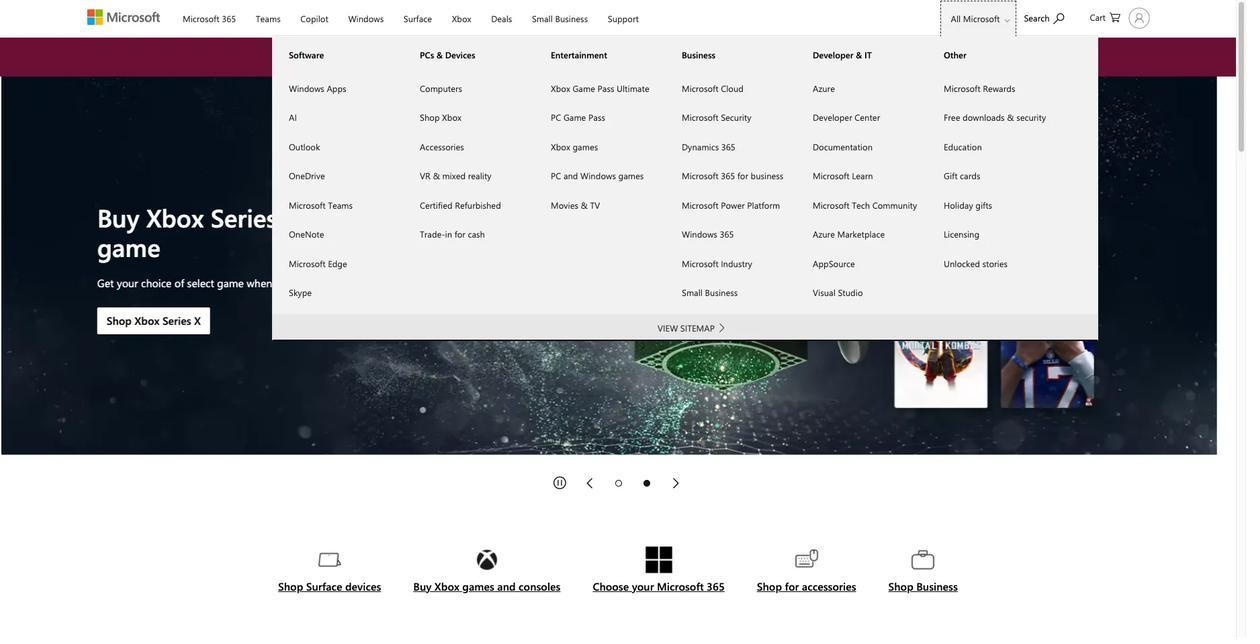 Task type: describe. For each thing, give the bounding box(es) containing it.
azure link
[[797, 74, 928, 103]]

console.
[[444, 276, 483, 290]]

devices
[[445, 49, 475, 60]]

appsource link
[[797, 249, 928, 278]]

computers link
[[404, 74, 535, 103]]

microsoft teams
[[289, 199, 353, 211]]

get
[[317, 201, 354, 233]]

series for x,
[[215, 201, 282, 233]]

business element
[[666, 73, 797, 307]]

get
[[102, 276, 118, 290]]

microsoft for microsoft power platform
[[682, 199, 719, 211]]

game inside buy xbox series x, get a free game
[[102, 230, 165, 263]]

shop xbox
[[420, 112, 462, 123]]

1 horizontal spatial games
[[573, 141, 598, 152]]

shop for shop xbox series x
[[111, 314, 136, 328]]

microsoft for microsoft security
[[682, 112, 719, 123]]

buy for buy xbox series x, get a free game
[[102, 201, 144, 233]]

shop for shop surface devices
[[278, 580, 303, 594]]

consoles
[[519, 580, 561, 594]]

downloads
[[963, 112, 1005, 123]]

shop for shop business
[[888, 580, 913, 594]]

azure marketplace link
[[797, 220, 928, 249]]

software element
[[273, 73, 404, 307]]

documentation
[[813, 141, 873, 152]]

of
[[179, 276, 189, 290]]

merry reasons to shop now: buy now, pay later. as low as 0% apr + price protection link
[[403, 49, 833, 65]]

merry
[[403, 50, 432, 64]]

microsoft for microsoft teams
[[289, 199, 326, 211]]

trade-in for cash
[[420, 228, 485, 240]]

business for small business link for microsoft industry
[[705, 287, 738, 298]]

microsoft industry link
[[666, 249, 797, 278]]

windows for windows
[[348, 13, 384, 24]]

to
[[475, 50, 486, 64]]

community
[[872, 199, 917, 211]]

microsoft for microsoft rewards
[[944, 82, 981, 94]]

computers
[[420, 82, 462, 94]]

365 for microsoft 365 for business
[[721, 170, 735, 181]]

microsoft power platform link
[[666, 190, 797, 220]]

business inside heading
[[682, 49, 716, 60]]

software
[[289, 49, 324, 60]]

pc for pc game pass
[[551, 112, 561, 123]]

game for pc
[[564, 112, 586, 123]]

& for pcs & devices
[[437, 49, 443, 60]]

visual studio link
[[797, 278, 928, 307]]

get your choice of select game when you purchase a new xbox series x console.
[[102, 276, 483, 290]]

vr
[[420, 170, 431, 181]]

documentation link
[[797, 132, 928, 161]]

licensing
[[944, 228, 980, 240]]

developer & it heading
[[797, 36, 928, 74]]

microsoft for microsoft industry
[[682, 258, 719, 269]]

game for xbox
[[573, 82, 595, 94]]

surface link
[[398, 1, 438, 33]]

1 vertical spatial surface
[[306, 580, 342, 594]]

pc for pc and windows games
[[551, 170, 561, 181]]

shop for accessories
[[757, 580, 856, 594]]

cloud
[[721, 82, 744, 94]]

free
[[381, 201, 425, 233]]

onedrive link
[[273, 161, 404, 190]]

microsoft edge link
[[273, 249, 404, 278]]

developer center
[[813, 112, 880, 123]]

shop for shop for accessories
[[757, 580, 782, 594]]

your for get
[[121, 276, 143, 290]]

holiday
[[944, 199, 973, 211]]

marketplace
[[837, 228, 885, 240]]

trade-
[[420, 228, 445, 240]]

outlook
[[289, 141, 320, 152]]

shop for accessories link
[[757, 579, 856, 595]]

& for movies & tv
[[581, 199, 588, 211]]

visual studio
[[813, 287, 863, 298]]

xbox inside pcs & devices element
[[442, 112, 462, 123]]

vr & mixed reality
[[420, 170, 492, 181]]

xbox series x with forza horizon 5 standard edition, u f c 5, mortal kombat 1, and madden 24. image
[[0, 77, 1222, 461]]

choose
[[593, 580, 629, 594]]

onedrive
[[289, 170, 325, 181]]

gifts
[[976, 199, 992, 211]]

shop for shop xbox
[[420, 112, 440, 123]]

you
[[280, 276, 297, 290]]

entertainment
[[551, 49, 607, 60]]

windows 365
[[682, 228, 734, 240]]

view
[[658, 322, 678, 334]]

onenote
[[289, 228, 324, 240]]

microsoft industry
[[682, 258, 752, 269]]

microsoft tech community
[[813, 199, 917, 211]]

2 horizontal spatial games
[[618, 170, 644, 181]]

search button
[[1018, 2, 1070, 32]]

microsoft 365 for business
[[682, 170, 784, 181]]

movies
[[551, 199, 578, 211]]

microsoft learn link
[[797, 161, 928, 190]]

small business link for microsoft industry
[[666, 278, 797, 307]]

pcs & devices
[[420, 49, 475, 60]]

studio
[[838, 287, 863, 298]]

2 horizontal spatial series
[[404, 276, 432, 290]]

mixed
[[442, 170, 466, 181]]

support link
[[602, 1, 645, 33]]

microsoft security
[[682, 112, 751, 123]]

microsoft image
[[87, 9, 160, 25]]

accessories
[[420, 141, 464, 152]]

pass for pc game pass
[[588, 112, 605, 123]]

xbox games link
[[535, 132, 666, 161]]

microsoft 365 link
[[177, 1, 242, 33]]

buy xbox games and consoles link
[[413, 579, 561, 595]]

view sitemap link
[[595, 315, 776, 339]]

shop surface devices link
[[278, 579, 381, 595]]

and inside 'entertainment' element
[[564, 170, 578, 181]]

security
[[721, 112, 751, 123]]

microsoft for microsoft 365
[[183, 13, 219, 24]]

now,
[[563, 50, 586, 64]]

new
[[355, 276, 374, 290]]

pcs & devices heading
[[404, 36, 535, 74]]

& for developer & it
[[856, 49, 862, 60]]

dynamics 365
[[682, 141, 735, 152]]

shop xbox link
[[404, 103, 535, 132]]

software heading
[[273, 36, 404, 74]]

xbox game pass ultimate
[[551, 82, 649, 94]]

apr
[[703, 50, 724, 64]]

windows apps link
[[273, 74, 404, 103]]

developer & it element
[[797, 73, 928, 307]]

holiday gifts
[[944, 199, 992, 211]]

devices
[[345, 580, 381, 594]]

tv
[[590, 199, 600, 211]]

other element
[[928, 73, 1059, 278]]

windows 365 link
[[666, 220, 797, 249]]

in
[[445, 228, 452, 240]]

buy xbox games and consoles
[[413, 580, 561, 594]]



Task type: locate. For each thing, give the bounding box(es) containing it.
business for shop business link
[[916, 580, 958, 594]]

surface inside 'link'
[[404, 13, 432, 24]]

microsoft security link
[[666, 103, 797, 132]]

xbox games
[[551, 141, 598, 152]]

azure inside 'link'
[[813, 82, 835, 94]]

1 horizontal spatial and
[[564, 170, 578, 181]]

for left business on the right top
[[737, 170, 748, 181]]

series left x, on the top of the page
[[215, 201, 282, 233]]

0 horizontal spatial x
[[199, 314, 205, 328]]

game up xbox games
[[564, 112, 586, 123]]

later.
[[610, 50, 634, 64]]

0 vertical spatial small
[[532, 13, 553, 24]]

1 vertical spatial small business
[[682, 287, 738, 298]]

cart
[[1090, 11, 1106, 23]]

pass left ultimate
[[598, 82, 614, 94]]

and left consoles
[[497, 580, 516, 594]]

shop xbox series x link
[[102, 308, 215, 335]]

pcs & devices element
[[404, 73, 535, 249]]

small up view sitemap link
[[682, 287, 703, 298]]

x,
[[288, 201, 310, 233]]

1 vertical spatial game
[[222, 276, 248, 290]]

2 azure from the top
[[813, 228, 835, 240]]

your for choose
[[632, 580, 654, 594]]

microsoft for microsoft 365 for business
[[682, 170, 719, 181]]

windows apps
[[289, 82, 346, 94]]

1 vertical spatial teams
[[328, 199, 353, 211]]

developer inside developer & it heading
[[813, 49, 853, 60]]

surface left the devices
[[306, 580, 342, 594]]

0 horizontal spatial game
[[102, 230, 165, 263]]

series inside buy xbox series x, get a free game
[[215, 201, 282, 233]]

business for small business link for deals
[[555, 13, 588, 24]]

pc up xbox games
[[551, 112, 561, 123]]

0 vertical spatial series
[[215, 201, 282, 233]]

0 vertical spatial developer
[[813, 49, 853, 60]]

shop business
[[888, 580, 958, 594]]

windows for windows 365
[[682, 228, 717, 240]]

microsoft teams link
[[273, 190, 404, 220]]

your
[[121, 276, 143, 290], [632, 580, 654, 594]]

free downloads & security
[[944, 112, 1046, 123]]

1 horizontal spatial small business
[[682, 287, 738, 298]]

0 vertical spatial and
[[564, 170, 578, 181]]

certified
[[420, 199, 453, 211]]

1 azure from the top
[[813, 82, 835, 94]]

sitemap
[[680, 322, 715, 334]]

1 vertical spatial small business link
[[666, 278, 797, 307]]

windows up microsoft industry
[[682, 228, 717, 240]]

0 horizontal spatial buy
[[102, 201, 144, 233]]

&
[[437, 49, 443, 60], [856, 49, 862, 60], [1007, 112, 1014, 123], [433, 170, 440, 181], [581, 199, 588, 211]]

2 horizontal spatial for
[[785, 580, 799, 594]]

gift cards link
[[928, 161, 1059, 190]]

your right get
[[121, 276, 143, 290]]

0 vertical spatial for
[[737, 170, 748, 181]]

0 vertical spatial game
[[102, 230, 165, 263]]

copilot
[[300, 13, 328, 24]]

surface up pcs
[[404, 13, 432, 24]]

x left console.
[[435, 276, 441, 290]]

games down xbox games link
[[618, 170, 644, 181]]

0 horizontal spatial small business
[[532, 13, 588, 24]]

2 vertical spatial series
[[167, 314, 196, 328]]

pc up movies in the top left of the page
[[551, 170, 561, 181]]

2 pc from the top
[[551, 170, 561, 181]]

teams inside the software "element"
[[328, 199, 353, 211]]

buy xbox series x, get a free game
[[102, 201, 425, 263]]

& for vr & mixed reality
[[433, 170, 440, 181]]

windows
[[348, 13, 384, 24], [289, 82, 324, 94], [580, 170, 616, 181], [682, 228, 717, 240]]

shop
[[420, 112, 440, 123], [111, 314, 136, 328], [278, 580, 303, 594], [757, 580, 782, 594], [888, 580, 913, 594]]

365 for dynamics 365
[[721, 141, 735, 152]]

all microsoft button
[[940, 1, 1017, 37]]

small for deals
[[532, 13, 553, 24]]

rewards
[[983, 82, 1015, 94]]

pass down xbox game pass ultimate link
[[588, 112, 605, 123]]

0 horizontal spatial your
[[121, 276, 143, 290]]

game left when
[[222, 276, 248, 290]]

dynamics 365 link
[[666, 132, 797, 161]]

365 for windows 365
[[720, 228, 734, 240]]

1 vertical spatial pc
[[551, 170, 561, 181]]

pc game pass
[[551, 112, 605, 123]]

0 vertical spatial buy
[[542, 50, 560, 64]]

2 vertical spatial buy
[[413, 580, 432, 594]]

1 vertical spatial x
[[199, 314, 205, 328]]

microsoft inside other element
[[944, 82, 981, 94]]

developer up documentation
[[813, 112, 852, 123]]

1 horizontal spatial your
[[632, 580, 654, 594]]

teams left copilot at the top left of page
[[256, 13, 281, 24]]

pass for xbox game pass ultimate
[[598, 82, 614, 94]]

windows inside windows 365 link
[[682, 228, 717, 240]]

0 vertical spatial games
[[573, 141, 598, 152]]

shop inside pcs & devices element
[[420, 112, 440, 123]]

all
[[951, 13, 961, 24]]

0 horizontal spatial small
[[532, 13, 553, 24]]

1 horizontal spatial small business link
[[666, 278, 797, 307]]

your right the choose
[[632, 580, 654, 594]]

movies & tv
[[551, 199, 600, 211]]

small business for deals
[[532, 13, 588, 24]]

0%
[[686, 50, 701, 64]]

2 vertical spatial games
[[462, 580, 494, 594]]

developer for developer center
[[813, 112, 852, 123]]

small business link up the entertainment
[[526, 1, 594, 33]]

select
[[192, 276, 219, 290]]

ai
[[289, 112, 297, 123]]

purchase
[[300, 276, 343, 290]]

developer for developer & it
[[813, 49, 853, 60]]

developer
[[813, 49, 853, 60], [813, 112, 852, 123]]

buy for buy xbox games and consoles
[[413, 580, 432, 594]]

for for business
[[737, 170, 748, 181]]

365 inside 'link'
[[707, 580, 725, 594]]

small business
[[532, 13, 588, 24], [682, 287, 738, 298]]

1 horizontal spatial buy
[[413, 580, 432, 594]]

windows down xbox games link
[[580, 170, 616, 181]]

for for cash
[[455, 228, 465, 240]]

series for x
[[167, 314, 196, 328]]

a
[[361, 201, 374, 233], [346, 276, 352, 290]]

& left tv
[[581, 199, 588, 211]]

1 horizontal spatial teams
[[328, 199, 353, 211]]

series
[[215, 201, 282, 233], [404, 276, 432, 290], [167, 314, 196, 328]]

small for microsoft industry
[[682, 287, 703, 298]]

holiday gifts link
[[928, 190, 1059, 220]]

1 vertical spatial series
[[404, 276, 432, 290]]

microsoft inside dropdown button
[[963, 13, 1000, 24]]

0 vertical spatial x
[[435, 276, 441, 290]]

1 vertical spatial developer
[[813, 112, 852, 123]]

microsoft inside 'link'
[[657, 580, 704, 594]]

azure up developer center
[[813, 82, 835, 94]]

ai link
[[273, 103, 404, 132]]

visual
[[813, 287, 836, 298]]

security
[[1016, 112, 1046, 123]]

1 horizontal spatial game
[[222, 276, 248, 290]]

entertainment element
[[535, 73, 666, 220]]

1 horizontal spatial for
[[737, 170, 748, 181]]

unlocked stories link
[[928, 249, 1059, 278]]

small business down microsoft industry
[[682, 287, 738, 298]]

game
[[102, 230, 165, 263], [222, 276, 248, 290]]

2 horizontal spatial buy
[[542, 50, 560, 64]]

teams down onedrive link
[[328, 199, 353, 211]]

free
[[944, 112, 960, 123]]

2 vertical spatial for
[[785, 580, 799, 594]]

microsoft for microsoft tech community
[[813, 199, 850, 211]]

& right the vr
[[433, 170, 440, 181]]

pc
[[551, 112, 561, 123], [551, 170, 561, 181]]

accessories
[[802, 580, 856, 594]]

windows inside windows apps link
[[289, 82, 324, 94]]

& right pcs
[[437, 49, 443, 60]]

windows inside windows link
[[348, 13, 384, 24]]

for right in
[[455, 228, 465, 240]]

a left the new
[[346, 276, 352, 290]]

0 vertical spatial teams
[[256, 13, 281, 24]]

business heading
[[666, 36, 797, 74]]

Search search field
[[1017, 2, 1078, 32]]

games down pc game pass
[[573, 141, 598, 152]]

microsoft inside "link"
[[682, 82, 719, 94]]

for inside microsoft 365 for business link
[[737, 170, 748, 181]]

other heading
[[928, 36, 1059, 74]]

view sitemap
[[658, 322, 715, 334]]

1 vertical spatial buy
[[102, 201, 144, 233]]

1 horizontal spatial small
[[682, 287, 703, 298]]

0 vertical spatial pass
[[598, 82, 614, 94]]

0 horizontal spatial surface
[[306, 580, 342, 594]]

stories
[[983, 258, 1008, 269]]

shop business link
[[888, 579, 958, 595]]

1 vertical spatial pass
[[588, 112, 605, 123]]

business
[[751, 170, 784, 181]]

small business up now,
[[532, 13, 588, 24]]

azure up the appsource
[[813, 228, 835, 240]]

1 horizontal spatial series
[[215, 201, 282, 233]]

1 horizontal spatial a
[[361, 201, 374, 233]]

& inside 'entertainment' element
[[581, 199, 588, 211]]

& inside other element
[[1007, 112, 1014, 123]]

x inside shop xbox series x link
[[199, 314, 205, 328]]

for
[[737, 170, 748, 181], [455, 228, 465, 240], [785, 580, 799, 594]]

teams
[[256, 13, 281, 24], [328, 199, 353, 211]]

certified refurbished link
[[404, 190, 535, 220]]

merry reasons to shop now: buy now, pay later. as low as 0% apr + price protection
[[403, 50, 815, 64]]

xbox link
[[446, 1, 477, 33]]

1 vertical spatial games
[[618, 170, 644, 181]]

small business for microsoft industry
[[682, 287, 738, 298]]

0 vertical spatial pc
[[551, 112, 561, 123]]

price
[[737, 50, 761, 64]]

copilot link
[[294, 1, 334, 33]]

microsoft for microsoft cloud
[[682, 82, 719, 94]]

xbox inside buy xbox series x, get a free game
[[151, 201, 208, 233]]

0 vertical spatial surface
[[404, 13, 432, 24]]

your inside 'link'
[[632, 580, 654, 594]]

learn
[[852, 170, 873, 181]]

0 vertical spatial small business link
[[526, 1, 594, 33]]

& left it at top
[[856, 49, 862, 60]]

game up pc game pass
[[573, 82, 595, 94]]

shop
[[489, 50, 512, 64]]

for left accessories
[[785, 580, 799, 594]]

windows for windows apps
[[289, 82, 324, 94]]

games left consoles
[[462, 580, 494, 594]]

0 horizontal spatial a
[[346, 276, 352, 290]]

1 vertical spatial a
[[346, 276, 352, 290]]

0 vertical spatial a
[[361, 201, 374, 233]]

0 horizontal spatial small business link
[[526, 1, 594, 33]]

developer inside developer center link
[[813, 112, 852, 123]]

& inside heading
[[856, 49, 862, 60]]

1 vertical spatial for
[[455, 228, 465, 240]]

small inside business element
[[682, 287, 703, 298]]

for inside shop for accessories link
[[785, 580, 799, 594]]

and down xbox games
[[564, 170, 578, 181]]

1 horizontal spatial surface
[[404, 13, 432, 24]]

windows left apps
[[289, 82, 324, 94]]

& left security
[[1007, 112, 1014, 123]]

microsoft for microsoft edge
[[289, 258, 326, 269]]

0 vertical spatial azure
[[813, 82, 835, 94]]

cart link
[[1090, 1, 1121, 33]]

1 developer from the top
[[813, 49, 853, 60]]

when
[[251, 276, 277, 290]]

series down of
[[167, 314, 196, 328]]

other
[[944, 49, 967, 60]]

azure for azure
[[813, 82, 835, 94]]

windows inside pc and windows games link
[[580, 170, 616, 181]]

unlocked stories
[[944, 258, 1008, 269]]

1 vertical spatial your
[[632, 580, 654, 594]]

2 developer from the top
[[813, 112, 852, 123]]

0 horizontal spatial and
[[497, 580, 516, 594]]

& inside heading
[[437, 49, 443, 60]]

game up get
[[102, 230, 165, 263]]

a inside buy xbox series x, get a free game
[[361, 201, 374, 233]]

small business link for deals
[[526, 1, 594, 33]]

deals
[[491, 13, 512, 24]]

microsoft power platform
[[682, 199, 780, 211]]

pcs
[[420, 49, 434, 60]]

microsoft for microsoft learn
[[813, 170, 850, 181]]

it
[[865, 49, 872, 60]]

0 horizontal spatial series
[[167, 314, 196, 328]]

1 vertical spatial game
[[564, 112, 586, 123]]

protection
[[764, 50, 815, 64]]

azure for azure marketplace
[[813, 228, 835, 240]]

365 for microsoft 365
[[222, 13, 236, 24]]

entertainment heading
[[535, 36, 666, 74]]

windows up software heading
[[348, 13, 384, 24]]

1 vertical spatial azure
[[813, 228, 835, 240]]

1 vertical spatial small
[[682, 287, 703, 298]]

microsoft learn
[[813, 170, 873, 181]]

0 horizontal spatial games
[[462, 580, 494, 594]]

1 horizontal spatial x
[[435, 276, 441, 290]]

a right get
[[361, 201, 374, 233]]

small business inside business element
[[682, 287, 738, 298]]

0 horizontal spatial for
[[455, 228, 465, 240]]

small business link down the industry
[[666, 278, 797, 307]]

0 vertical spatial small business
[[532, 13, 588, 24]]

free downloads & security link
[[928, 103, 1059, 132]]

series left console.
[[404, 276, 432, 290]]

0 horizontal spatial teams
[[256, 13, 281, 24]]

as
[[637, 50, 649, 64]]

choose your microsoft 365
[[593, 580, 725, 594]]

small right deals
[[532, 13, 553, 24]]

windows link
[[342, 1, 390, 33]]

buy inside buy xbox series x, get a free game
[[102, 201, 144, 233]]

1 vertical spatial and
[[497, 580, 516, 594]]

licensing link
[[928, 220, 1059, 249]]

small business link
[[526, 1, 594, 33], [666, 278, 797, 307]]

onenote link
[[273, 220, 404, 249]]

1 pc from the top
[[551, 112, 561, 123]]

for inside trade-in for cash link
[[455, 228, 465, 240]]

x down select at the top of the page
[[199, 314, 205, 328]]

0 vertical spatial your
[[121, 276, 143, 290]]

reasons
[[435, 50, 472, 64]]

0 vertical spatial game
[[573, 82, 595, 94]]

developer left it at top
[[813, 49, 853, 60]]

low
[[652, 50, 669, 64]]



Task type: vqa. For each thing, say whether or not it's contained in the screenshot.


